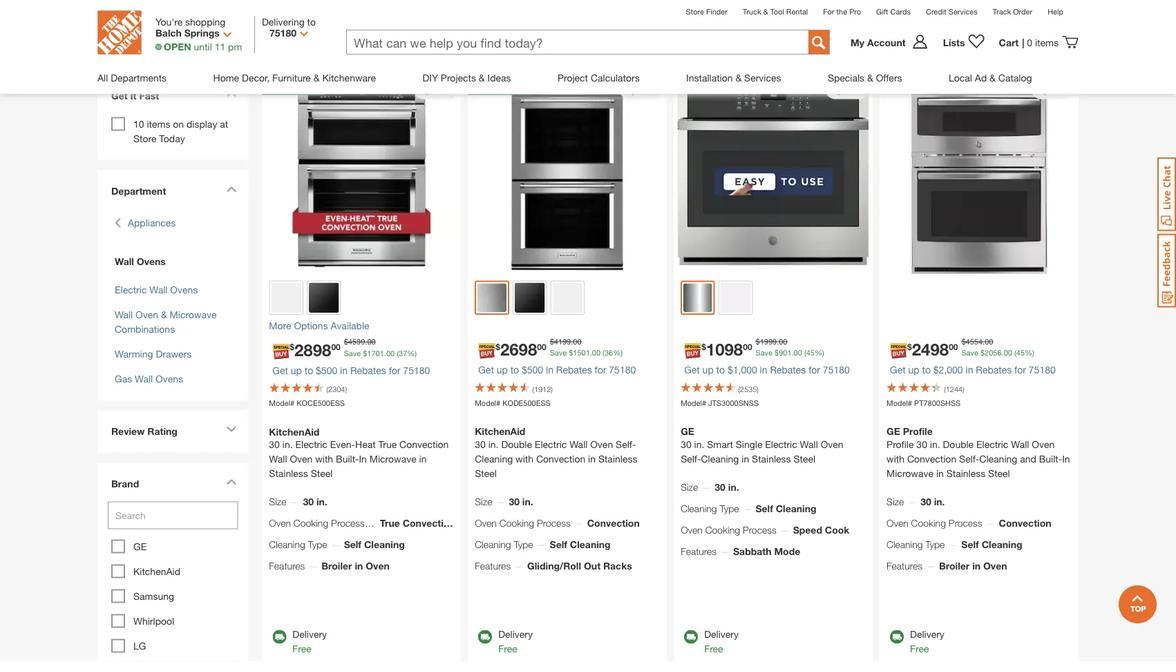 Task type: locate. For each thing, give the bounding box(es) containing it.
stainless steel image for 2698
[[478, 284, 507, 313]]

0 horizontal spatial kitchenaid
[[133, 567, 180, 578]]

1 horizontal spatial white image
[[721, 283, 751, 314]]

901
[[779, 349, 792, 358]]

0 vertical spatial items
[[1036, 36, 1059, 48]]

( right 2056
[[1015, 349, 1017, 358]]

$500 for 2698
[[522, 365, 543, 376]]

%) inside $ 4599 . 00 save $ 1701 . 00 ( 37 %) get up to $500 in  rebates for 75180
[[407, 349, 417, 358]]

white image up "$ 1098 00"
[[721, 283, 751, 314]]

1098
[[706, 340, 743, 360]]

0 horizontal spatial 45
[[807, 349, 815, 358]]

in. inside ge 30 in. smart single electric wall oven self-cleaning in stainless steel
[[694, 439, 705, 451]]

ovens up electric wall ovens
[[137, 256, 166, 268]]

1 horizontal spatial items
[[1036, 36, 1059, 48]]

store left finder on the right of page
[[686, 7, 704, 16]]

2 vertical spatial ovens
[[156, 374, 183, 385]]

up inside $ 4199 . 00 save $ 1501 . 00 ( 36 %) get up to $500 in  rebates for 75180
[[497, 365, 508, 376]]

convection inside kitchenaid 30 in. electric even-heat true convection wall oven with built-in microwave in stainless steel
[[400, 440, 449, 451]]

to down 1098
[[717, 365, 725, 376]]

2 horizontal spatial with
[[887, 454, 905, 465]]

1 horizontal spatial seller
[[499, 80, 525, 91]]

single
[[736, 439, 763, 451]]

for inside the $ 1999 . 00 save $ 901 . 00 ( 45 %) get up to $1,000 in  rebates for 75180
[[809, 365, 821, 376]]

1 horizontal spatial kitchenaid
[[269, 427, 320, 438]]

1 horizontal spatial broiler in oven
[[939, 561, 1008, 572]]

rebates down 1701
[[350, 365, 386, 377]]

0 horizontal spatial stainless steel image
[[478, 284, 507, 313]]

in. inside wall oven size: 30 in. button
[[270, 52, 280, 64]]

1 double from the left
[[501, 439, 532, 451]]

1 horizontal spatial with
[[516, 454, 534, 465]]

in inside $ 4599 . 00 save $ 1701 . 00 ( 37 %) get up to $500 in  rebates for 75180
[[340, 365, 348, 377]]

the home depot image
[[97, 10, 142, 55]]

) down the "get up to $1,000 in  rebates for 75180" button
[[757, 385, 759, 394]]

$ up model# kode500ess
[[496, 343, 500, 352]]

75180
[[270, 27, 297, 39], [609, 365, 636, 376], [823, 365, 850, 376], [1029, 365, 1056, 376], [403, 365, 430, 377]]

in. inside kitchenaid 30 in. electric even-heat true convection wall oven with built-in microwave in stainless steel
[[283, 440, 293, 451]]

2 delivery free from the left
[[499, 630, 533, 656]]

get for 2698
[[479, 365, 494, 376]]

get inside $ 4199 . 00 save $ 1501 . 00 ( 36 %) get up to $500 in  rebates for 75180
[[479, 365, 494, 376]]

with down even-
[[315, 454, 333, 466]]

local ad & catalog
[[949, 72, 1032, 83]]

2 free from the left
[[499, 644, 518, 656]]

built- right and
[[1039, 454, 1063, 465]]

up down 2698
[[497, 365, 508, 376]]

to down 2498
[[923, 365, 931, 376]]

1 delivery from the left
[[293, 630, 327, 641]]

4 delivery from the left
[[910, 630, 945, 641]]

self cleaning
[[756, 504, 817, 515], [550, 539, 611, 551], [962, 539, 1023, 551], [344, 540, 405, 551]]

00 inside $ 2698 00
[[537, 343, 547, 352]]

( inside $ 4599 . 00 save $ 1701 . 00 ( 37 %) get up to $500 in  rebates for 75180
[[397, 349, 399, 358]]

review rating
[[111, 427, 178, 438]]

save down 4554
[[962, 349, 979, 358]]

1501
[[573, 349, 590, 358]]

kode500ess
[[503, 399, 551, 408]]

speed cook
[[793, 525, 850, 536]]

get up to $500 in  rebates for 75180 button up ( 2304 )
[[273, 365, 430, 377]]

rebates inside $ 4199 . 00 save $ 1501 . 00 ( 36 %) get up to $500 in  rebates for 75180
[[556, 365, 592, 376]]

size for 2898
[[269, 497, 287, 508]]

1 caret icon image from the top
[[226, 187, 237, 193]]

75180 for 2498
[[1029, 365, 1056, 376]]

best seller
[[269, 80, 319, 91], [475, 80, 525, 91]]

built- inside kitchenaid 30 in. electric even-heat true convection wall oven with built-in microwave in stainless steel
[[336, 454, 359, 466]]

rebates down 1501
[[556, 365, 592, 376]]

up inside the $ 1999 . 00 save $ 901 . 00 ( 45 %) get up to $1,000 in  rebates for 75180
[[703, 365, 714, 376]]

in inside kitchenaid 30 in. double electric wall oven self- cleaning with convection in stainless steel
[[588, 454, 596, 465]]

%) right 1701
[[407, 349, 417, 358]]

stainless steel image
[[478, 284, 507, 313], [684, 284, 713, 313]]

$500 inside $ 4199 . 00 save $ 1501 . 00 ( 36 %) get up to $500 in  rebates for 75180
[[522, 365, 543, 376]]

0 horizontal spatial broiler in oven
[[322, 561, 390, 573]]

00 left 1999
[[743, 343, 753, 352]]

stainless
[[599, 454, 638, 465], [752, 454, 791, 465], [947, 468, 986, 480], [269, 469, 308, 480]]

diy
[[423, 72, 438, 83]]

rebates inside $ 4599 . 00 save $ 1701 . 00 ( 37 %) get up to $500 in  rebates for 75180
[[350, 365, 386, 377]]

None text field
[[347, 30, 795, 55]]

model# left the 'kode500ess'
[[475, 399, 501, 408]]

2 horizontal spatial microwave
[[887, 468, 934, 480]]

0 horizontal spatial white image
[[553, 283, 583, 314]]

self
[[756, 504, 773, 515], [550, 539, 567, 551], [962, 539, 979, 551], [344, 540, 362, 551]]

process
[[537, 518, 571, 529], [949, 518, 983, 529], [331, 518, 365, 530], [743, 525, 777, 536]]

double
[[501, 439, 532, 451], [943, 439, 974, 451]]

2 best from the left
[[475, 80, 496, 91]]

45 inside the $ 1999 . 00 save $ 901 . 00 ( 45 %) get up to $1,000 in  rebates for 75180
[[807, 349, 815, 358]]

in. down model# kode500ess
[[489, 439, 499, 451]]

45 right 901
[[807, 349, 815, 358]]

kitchenaid for 2898
[[269, 427, 320, 438]]

3 delivery free from the left
[[705, 630, 739, 656]]

ge inside ge 30 in. smart single electric wall oven self-cleaning in stainless steel
[[681, 426, 695, 438]]

for the pro
[[823, 7, 861, 16]]

account
[[867, 36, 906, 48]]

brand
[[111, 479, 139, 490]]

ge down model# pt7800shss
[[887, 426, 901, 438]]

truck
[[743, 7, 762, 16]]

up for 2498
[[909, 365, 920, 376]]

built- down even-
[[336, 454, 359, 466]]

best
[[269, 80, 290, 91], [475, 80, 496, 91]]

save for 2898
[[344, 349, 361, 358]]

1 horizontal spatial 45
[[1017, 349, 1025, 358]]

2304
[[328, 386, 345, 395]]

2498
[[912, 340, 949, 360]]

00 right 901
[[794, 349, 802, 358]]

(
[[603, 349, 605, 358], [805, 349, 807, 358], [1015, 349, 1017, 358], [397, 349, 399, 358], [532, 385, 534, 394], [738, 385, 740, 394], [944, 385, 946, 394], [327, 386, 328, 395]]

ge up kitchenaid link
[[133, 542, 147, 553]]

( inside $ 4554 . 00 save $ 2056 . 00 ( 45 %) get up to $2,000 in  rebates for 75180
[[1015, 349, 1017, 358]]

3 free from the left
[[705, 644, 724, 656]]

) for 2898
[[345, 386, 347, 395]]

features for 2898
[[269, 561, 305, 573]]

all departments link
[[97, 62, 167, 94]]

offers
[[876, 72, 903, 83]]

30 inside kitchenaid 30 in. electric even-heat true convection wall oven with built-in microwave in stainless steel
[[269, 440, 280, 451]]

ge for ge profile
[[887, 426, 901, 438]]

decor,
[[242, 72, 270, 83]]

wall ovens link
[[111, 255, 235, 270]]

1 horizontal spatial self-
[[681, 454, 701, 465]]

150 results
[[97, 50, 166, 65]]

items for 0
[[1036, 36, 1059, 48]]

black stainless image
[[309, 283, 339, 314]]

0 horizontal spatial microwave
[[170, 310, 217, 321]]

1 best from the left
[[269, 80, 290, 91]]

cart
[[999, 36, 1019, 48]]

2 horizontal spatial ge
[[887, 426, 901, 438]]

koce500ess
[[297, 400, 345, 409]]

2 double from the left
[[943, 439, 974, 451]]

0 vertical spatial true
[[378, 440, 397, 451]]

free for second available shipping image from the right
[[705, 644, 724, 656]]

model# for 1098
[[681, 399, 707, 408]]

0 vertical spatial store
[[686, 7, 704, 16]]

4 available shipping image from the left
[[890, 631, 904, 645]]

1912
[[534, 385, 551, 394]]

gliding/roll out racks
[[528, 561, 632, 572]]

) for 1098
[[757, 385, 759, 394]]

ovens for electric wall ovens
[[170, 285, 198, 296]]

caret icon image inside "department" link
[[226, 187, 237, 193]]

$ down 4199 on the bottom
[[569, 349, 573, 358]]

ge
[[681, 426, 695, 438], [887, 426, 901, 438], [133, 542, 147, 553]]

1 vertical spatial items
[[147, 119, 170, 130]]

to inside the $ 1999 . 00 save $ 901 . 00 ( 45 %) get up to $1,000 in  rebates for 75180
[[717, 365, 725, 376]]

save inside $ 4554 . 00 save $ 2056 . 00 ( 45 %) get up to $2,000 in  rebates for 75180
[[962, 349, 979, 358]]

electric wall ovens link
[[115, 285, 198, 296]]

1 delivery free from the left
[[293, 630, 327, 656]]

0 horizontal spatial self-
[[616, 439, 636, 451]]

white image
[[271, 283, 301, 314]]

45 for 2498
[[1017, 349, 1025, 358]]

00 left 4199 on the bottom
[[537, 343, 547, 352]]

caret icon image inside brand link
[[226, 480, 237, 486]]

0 horizontal spatial store
[[133, 133, 157, 145]]

cleaning
[[475, 454, 513, 465], [701, 454, 739, 465], [980, 454, 1018, 465], [681, 504, 717, 515], [776, 504, 817, 515], [475, 539, 511, 551], [570, 539, 611, 551], [887, 539, 923, 551], [982, 539, 1023, 551], [269, 540, 305, 551], [364, 540, 405, 551]]

shopping
[[185, 16, 226, 27]]

self- inside kitchenaid 30 in. double electric wall oven self- cleaning with convection in stainless steel
[[616, 439, 636, 451]]

$ up the "get up to $1,000 in  rebates for 75180" button
[[756, 338, 760, 347]]

mode
[[775, 546, 801, 558]]

( right 901
[[805, 349, 807, 358]]

rebates down 901
[[770, 365, 806, 376]]

45 right 2056
[[1017, 349, 1025, 358]]

caret icon image right rating
[[226, 427, 237, 433]]

00 left 4599
[[331, 343, 341, 353]]

1 horizontal spatial broiler
[[939, 561, 970, 572]]

%) for 2498
[[1025, 349, 1035, 358]]

in. left the smart
[[694, 439, 705, 451]]

( right 1501
[[603, 349, 605, 358]]

self-
[[616, 439, 636, 451], [681, 454, 701, 465], [960, 454, 980, 465]]

0 horizontal spatial get up to $500 in  rebates for 75180 button
[[273, 365, 430, 377]]

more options available
[[269, 320, 370, 332]]

convection
[[400, 440, 449, 451], [536, 454, 586, 465], [908, 454, 957, 465], [587, 518, 640, 529], [999, 518, 1052, 529], [403, 518, 455, 530]]

built-
[[1039, 454, 1063, 465], [336, 454, 359, 466]]

model# left koce500ess
[[269, 400, 295, 409]]

1 horizontal spatial best seller
[[475, 80, 525, 91]]

$ 2498 00
[[908, 340, 958, 360]]

for inside $ 4199 . 00 save $ 1501 . 00 ( 36 %) get up to $500 in  rebates for 75180
[[595, 365, 607, 376]]

services right the credit
[[949, 7, 978, 16]]

75180 inside $ 4599 . 00 save $ 1701 . 00 ( 37 %) get up to $500 in  rebates for 75180
[[403, 365, 430, 377]]

30 in. down kitchenaid 30 in. electric even-heat true convection wall oven with built-in microwave in stainless steel
[[303, 497, 328, 508]]

%) inside $ 4554 . 00 save $ 2056 . 00 ( 45 %) get up to $2,000 in  rebates for 75180
[[1025, 349, 1035, 358]]

$500 up 2304
[[316, 365, 338, 377]]

stainless steel image for 1098
[[684, 284, 713, 313]]

%) for 1098
[[815, 349, 825, 358]]

live chat image
[[1158, 158, 1177, 232]]

appliances
[[128, 218, 176, 229]]

stainless steel image left black stainless icon
[[478, 284, 507, 313]]

department
[[111, 186, 166, 197]]

cleaning inside ge profile profile 30 in. double electric wall oven with convection self-cleaning and built-in microwave in stainless steel
[[980, 454, 1018, 465]]

microwave inside ge profile profile 30 in. double electric wall oven with convection self-cleaning and built-in microwave in stainless steel
[[887, 468, 934, 480]]

get up model# koce500ess
[[273, 365, 288, 377]]

30 in. for 2698
[[509, 497, 533, 508]]

services
[[949, 7, 978, 16], [745, 72, 782, 83]]

wall inside button
[[187, 52, 205, 64]]

None text field
[[347, 30, 795, 55]]

1 horizontal spatial double
[[943, 439, 974, 451]]

3 caret icon image from the top
[[226, 480, 237, 486]]

1 horizontal spatial store
[[686, 7, 704, 16]]

amperage (amps): 30 a
[[114, 0, 168, 18]]

0 vertical spatial ovens
[[137, 256, 166, 268]]

rebates inside the $ 1999 . 00 save $ 901 . 00 ( 45 %) get up to $1,000 in  rebates for 75180
[[770, 365, 806, 376]]

warming drawers link
[[115, 349, 192, 361]]

get for 2498
[[890, 365, 906, 376]]

caret icon image
[[226, 187, 237, 193], [226, 427, 237, 433], [226, 480, 237, 486]]

( right 1701
[[397, 349, 399, 358]]

rating
[[147, 427, 178, 438]]

get for 1098
[[684, 365, 700, 376]]

with inside kitchenaid 30 in. electric even-heat true convection wall oven with built-in microwave in stainless steel
[[315, 454, 333, 466]]

0 horizontal spatial items
[[147, 119, 170, 130]]

0 horizontal spatial broiler
[[322, 561, 352, 573]]

delivery free for third available shipping image from the right
[[499, 630, 533, 656]]

1 horizontal spatial microwave
[[370, 454, 417, 466]]

get inside $ 4599 . 00 save $ 1701 . 00 ( 37 %) get up to $500 in  rebates for 75180
[[273, 365, 288, 377]]

kitchenaid down model# kode500ess
[[475, 426, 526, 438]]

in
[[1063, 454, 1070, 465], [359, 454, 367, 466]]

1 45 from the left
[[807, 349, 815, 358]]

$ inside $ 2498 00
[[908, 343, 912, 352]]

double inside kitchenaid 30 in. double electric wall oven self- cleaning with convection in stainless steel
[[501, 439, 532, 451]]

up inside $ 4599 . 00 save $ 1701 . 00 ( 37 %) get up to $500 in  rebates for 75180
[[291, 365, 302, 377]]

oven inside ge 30 in. smart single electric wall oven self-cleaning in stainless steel
[[821, 439, 844, 451]]

model# left jts3000snss
[[681, 399, 707, 408]]

0 horizontal spatial $500
[[316, 365, 338, 377]]

rebates inside $ 4554 . 00 save $ 2056 . 00 ( 45 %) get up to $2,000 in  rebates for 75180
[[976, 365, 1012, 376]]

save inside $ 4199 . 00 save $ 1501 . 00 ( 36 %) get up to $500 in  rebates for 75180
[[550, 349, 567, 358]]

open until 11 pm
[[164, 41, 242, 52]]

0 horizontal spatial in
[[359, 454, 367, 466]]

%) right 2056
[[1025, 349, 1035, 358]]

to down the '2898'
[[305, 365, 313, 377]]

30 inside amperage (amps): 30 a
[[148, 7, 159, 18]]

0 vertical spatial services
[[949, 7, 978, 16]]

seller for 2698
[[499, 80, 525, 91]]

75180 inside $ 4554 . 00 save $ 2056 . 00 ( 45 %) get up to $2,000 in  rebates for 75180
[[1029, 365, 1056, 376]]

00 left 4554
[[949, 343, 958, 352]]

profile
[[903, 426, 933, 438], [887, 439, 914, 451]]

wall
[[187, 52, 205, 64], [115, 256, 134, 268], [150, 285, 168, 296], [115, 310, 133, 321], [135, 374, 153, 385], [570, 439, 588, 451], [800, 439, 818, 451], [1012, 439, 1030, 451], [269, 454, 287, 466]]

electric inside kitchenaid 30 in. electric even-heat true convection wall oven with built-in microwave in stainless steel
[[295, 440, 328, 451]]

1 best seller from the left
[[269, 80, 319, 91]]

. left "36"
[[590, 349, 592, 358]]

seller
[[293, 80, 319, 91], [499, 80, 525, 91]]

& up combinations
[[161, 310, 167, 321]]

microwave
[[170, 310, 217, 321], [370, 454, 417, 466], [887, 468, 934, 480]]

1 horizontal spatial $500
[[522, 365, 543, 376]]

get up to $2,000 in  rebates for 75180 button
[[890, 365, 1056, 376]]

up inside $ 4554 . 00 save $ 2056 . 00 ( 45 %) get up to $2,000 in  rebates for 75180
[[909, 365, 920, 376]]

2 vertical spatial microwave
[[887, 468, 934, 480]]

2 delivery from the left
[[499, 630, 533, 641]]

3 delivery from the left
[[705, 630, 739, 641]]

$ inside $ 2698 00
[[496, 343, 500, 352]]

up for 1098
[[703, 365, 714, 376]]

0 horizontal spatial services
[[745, 72, 782, 83]]

75180 for 1098
[[823, 365, 850, 376]]

save down 4599
[[344, 349, 361, 358]]

in inside kitchenaid 30 in. electric even-heat true convection wall oven with built-in microwave in stainless steel
[[419, 454, 427, 466]]

1 horizontal spatial best
[[475, 80, 496, 91]]

get up to $500 in  rebates for 75180 button for 2898
[[273, 365, 430, 377]]

get
[[111, 91, 128, 102], [479, 365, 494, 376], [684, 365, 700, 376], [890, 365, 906, 376], [273, 365, 288, 377]]

rebates for 2498
[[976, 365, 1012, 376]]

for for 2498
[[1015, 365, 1026, 376]]

kitchenaid for 2698
[[475, 426, 526, 438]]

10
[[133, 119, 144, 130]]

in right and
[[1063, 454, 1070, 465]]

1 vertical spatial store
[[133, 133, 157, 145]]

electric inside kitchenaid 30 in. double electric wall oven self- cleaning with convection in stainless steel
[[535, 439, 567, 451]]

kitchenaid inside kitchenaid 30 in. electric even-heat true convection wall oven with built-in microwave in stainless steel
[[269, 427, 320, 438]]

stainless inside ge profile profile 30 in. double electric wall oven with convection self-cleaning and built-in microwave in stainless steel
[[947, 468, 986, 480]]

$ 4599 . 00 save $ 1701 . 00 ( 37 %) get up to $500 in  rebates for 75180
[[273, 338, 430, 377]]

catalog
[[999, 72, 1032, 83]]

electric
[[115, 285, 147, 296], [535, 439, 567, 451], [765, 439, 798, 451], [977, 439, 1009, 451], [295, 440, 328, 451]]

00 left 37
[[386, 349, 395, 358]]

for for 1098
[[809, 365, 821, 376]]

1 horizontal spatial ge
[[681, 426, 695, 438]]

rebates for 2698
[[556, 365, 592, 376]]

$ up model# jts3000snss
[[702, 343, 706, 352]]

0 horizontal spatial best seller
[[269, 80, 319, 91]]

get inside the $ 1999 . 00 save $ 901 . 00 ( 45 %) get up to $1,000 in  rebates for 75180
[[684, 365, 700, 376]]

stainless steel image up 1098
[[684, 284, 713, 313]]

whirlpool link
[[133, 617, 174, 628]]

save down 4199 on the bottom
[[550, 349, 567, 358]]

1 horizontal spatial in
[[1063, 454, 1070, 465]]

75180 for 2698
[[609, 365, 636, 376]]

1 free from the left
[[293, 644, 312, 656]]

30 in. for 2898
[[303, 497, 328, 508]]

caret icon image down the at
[[226, 187, 237, 193]]

double down model# kode500ess
[[501, 439, 532, 451]]

2 45 from the left
[[1017, 349, 1025, 358]]

%) inside $ 4199 . 00 save $ 1501 . 00 ( 36 %) get up to $500 in  rebates for 75180
[[613, 349, 623, 358]]

save down 1999
[[756, 349, 773, 358]]

1 horizontal spatial get up to $500 in  rebates for 75180 button
[[479, 365, 636, 376]]

00 inside $ 2898 00
[[331, 343, 341, 353]]

with inside kitchenaid 30 in. double electric wall oven self- cleaning with convection in stainless steel
[[516, 454, 534, 465]]

in inside kitchenaid 30 in. electric even-heat true convection wall oven with built-in microwave in stainless steel
[[359, 454, 367, 466]]

store inside 10 items on display at store today
[[133, 133, 157, 145]]

delivery
[[293, 630, 327, 641], [499, 630, 533, 641], [705, 630, 739, 641], [910, 630, 945, 641]]

45 inside $ 4554 . 00 save $ 2056 . 00 ( 45 %) get up to $2,000 in  rebates for 75180
[[1017, 349, 1025, 358]]

4 free from the left
[[910, 644, 929, 656]]

kitchenware
[[322, 72, 376, 83]]

1 horizontal spatial services
[[949, 7, 978, 16]]

$ inside $ 2898 00
[[290, 343, 294, 353]]

0 horizontal spatial double
[[501, 439, 532, 451]]

get inside $ 4554 . 00 save $ 2056 . 00 ( 45 %) get up to $2,000 in  rebates for 75180
[[890, 365, 906, 376]]

to inside $ 4599 . 00 save $ 1701 . 00 ( 37 %) get up to $500 in  rebates for 75180
[[305, 365, 313, 377]]

get up model# jts3000snss
[[684, 365, 700, 376]]

30 in.
[[715, 482, 739, 494], [509, 497, 533, 508], [921, 497, 945, 508], [303, 497, 328, 508]]

30 in. down kitchenaid 30 in. double electric wall oven self- cleaning with convection in stainless steel
[[509, 497, 533, 508]]

project
[[558, 72, 588, 83]]

& inside wall oven & microwave combinations
[[161, 310, 167, 321]]

in. up furniture at the left of the page
[[270, 52, 280, 64]]

the
[[837, 7, 848, 16]]

0 horizontal spatial with
[[315, 454, 333, 466]]

00 up 901
[[779, 338, 788, 347]]

2 horizontal spatial self-
[[960, 454, 980, 465]]

( inside the $ 1999 . 00 save $ 901 . 00 ( 45 %) get up to $1,000 in  rebates for 75180
[[805, 349, 807, 358]]

& right the "ad"
[[990, 72, 996, 83]]

by:
[[991, 47, 1004, 59]]

to inside $ 4199 . 00 save $ 1501 . 00 ( 36 %) get up to $500 in  rebates for 75180
[[511, 365, 519, 376]]

4 delivery free from the left
[[910, 630, 945, 656]]

1 available shipping image from the left
[[273, 631, 286, 645]]

$ 4199 . 00 save $ 1501 . 00 ( 36 %) get up to $500 in  rebates for 75180
[[479, 338, 636, 376]]

0 horizontal spatial best
[[269, 80, 290, 91]]

1 stainless steel image from the left
[[478, 284, 507, 313]]

0 horizontal spatial built-
[[336, 454, 359, 466]]

ge inside ge profile profile 30 in. double electric wall oven with convection self-cleaning and built-in microwave in stainless steel
[[887, 426, 901, 438]]

2 seller from the left
[[499, 80, 525, 91]]

30 in. down the smart
[[715, 482, 739, 494]]

kitchenaid down model# koce500ess
[[269, 427, 320, 438]]

oven inside kitchenaid 30 in. electric even-heat true convection wall oven with built-in microwave in stainless steel
[[290, 454, 313, 466]]

ovens down wall ovens link
[[170, 285, 198, 296]]

best seller for 2898
[[269, 80, 319, 91]]

ovens for gas wall ovens
[[156, 374, 183, 385]]

kitchenaid inside kitchenaid 30 in. double electric wall oven self- cleaning with convection in stainless steel
[[475, 426, 526, 438]]

items right 0
[[1036, 36, 1059, 48]]

75180 for 2898
[[403, 365, 430, 377]]

1 vertical spatial microwave
[[370, 454, 417, 466]]

1 horizontal spatial stainless steel image
[[684, 284, 713, 313]]

with down the 'kode500ess'
[[516, 454, 534, 465]]

1 horizontal spatial built-
[[1039, 454, 1063, 465]]

11
[[215, 41, 226, 52]]

0 vertical spatial caret icon image
[[226, 187, 237, 193]]

feedback link image
[[1158, 234, 1177, 308]]

self- inside ge profile profile 30 in. double electric wall oven with convection self-cleaning and built-in microwave in stainless steel
[[960, 454, 980, 465]]

kitchenaid up samsung in the left of the page
[[133, 567, 180, 578]]

in. down model# koce500ess
[[283, 440, 293, 451]]

broiler for convection
[[939, 561, 970, 572]]

2 horizontal spatial kitchenaid
[[475, 426, 526, 438]]

available shipping image
[[273, 631, 286, 645], [479, 631, 492, 645], [684, 631, 698, 645], [890, 631, 904, 645]]

for inside $ 4599 . 00 save $ 1701 . 00 ( 37 %) get up to $500 in  rebates for 75180
[[389, 365, 401, 377]]

in.
[[270, 52, 280, 64], [489, 439, 499, 451], [694, 439, 705, 451], [930, 439, 941, 451], [283, 440, 293, 451], [728, 482, 739, 494], [523, 497, 533, 508], [934, 497, 945, 508], [317, 497, 328, 508]]

00 left "36"
[[592, 349, 601, 358]]

& left the ideas
[[479, 72, 485, 83]]

2 best seller from the left
[[475, 80, 525, 91]]

.
[[571, 338, 573, 347], [777, 338, 779, 347], [983, 338, 985, 347], [365, 338, 367, 347], [590, 349, 592, 358], [792, 349, 794, 358], [1002, 349, 1004, 358], [384, 349, 386, 358]]

model# for 2898
[[269, 400, 295, 409]]

2 stainless steel image from the left
[[684, 284, 713, 313]]

get inside 'link'
[[111, 91, 128, 102]]

fast
[[139, 91, 159, 102]]

free for first available shipping image from the left
[[293, 644, 312, 656]]

broiler in oven for true convection
[[322, 561, 390, 573]]

to inside $ 4554 . 00 save $ 2056 . 00 ( 45 %) get up to $2,000 in  rebates for 75180
[[923, 365, 931, 376]]

white image
[[553, 283, 583, 314], [721, 283, 751, 314]]

save inside $ 4599 . 00 save $ 1701 . 00 ( 37 %) get up to $500 in  rebates for 75180
[[344, 349, 361, 358]]

2 vertical spatial caret icon image
[[226, 480, 237, 486]]

1 vertical spatial caret icon image
[[226, 427, 237, 433]]

with
[[516, 454, 534, 465], [887, 454, 905, 465], [315, 454, 333, 466]]

$ down more
[[290, 343, 294, 353]]

gift
[[877, 7, 889, 16]]

0 items
[[1027, 36, 1059, 48]]

submit search image
[[812, 36, 826, 50]]

1 vertical spatial ovens
[[170, 285, 198, 296]]

rental
[[787, 7, 808, 16]]

with down model# pt7800shss
[[887, 454, 905, 465]]

up down 2498
[[909, 365, 920, 376]]

seller left kitchenware
[[293, 80, 319, 91]]

seller right projects
[[499, 80, 525, 91]]

rebates down 2056
[[976, 365, 1012, 376]]

for for 2698
[[595, 365, 607, 376]]

combinations
[[115, 324, 175, 336]]

electric wall ovens
[[115, 285, 198, 296]]

0 vertical spatial microwave
[[170, 310, 217, 321]]

up down the '2898'
[[291, 365, 302, 377]]

kitchenaid 30 in. double electric wall oven self- cleaning with convection in stainless steel
[[475, 426, 638, 480]]

save inside the $ 1999 . 00 save $ 901 . 00 ( 45 %) get up to $1,000 in  rebates for 75180
[[756, 349, 773, 358]]

lists link
[[936, 34, 992, 50]]

0 horizontal spatial seller
[[293, 80, 319, 91]]

1 seller from the left
[[293, 80, 319, 91]]



Task type: vqa. For each thing, say whether or not it's contained in the screenshot.
Our
no



Task type: describe. For each thing, give the bounding box(es) containing it.
free for third available shipping image from the right
[[499, 644, 518, 656]]

30 inside ge 30 in. smart single electric wall oven self-cleaning in stainless steel
[[681, 439, 692, 451]]

model# pt7800shss
[[887, 399, 961, 408]]

in inside the $ 1999 . 00 save $ 901 . 00 ( 45 %) get up to $1,000 in  rebates for 75180
[[760, 365, 768, 376]]

( 2304 )
[[327, 386, 347, 395]]

in. inside kitchenaid 30 in. double electric wall oven self- cleaning with convection in stainless steel
[[489, 439, 499, 451]]

pm
[[228, 41, 242, 52]]

more options available link
[[269, 319, 454, 334]]

seller for 2898
[[293, 80, 319, 91]]

black stainless image
[[515, 283, 545, 314]]

steel inside kitchenaid 30 in. electric even-heat true convection wall oven with built-in microwave in stainless steel
[[311, 469, 333, 480]]

in. down kitchenaid 30 in. electric even-heat true convection wall oven with built-in microwave in stainless steel
[[317, 497, 328, 508]]

specials & offers
[[828, 72, 903, 83]]

30 inside button
[[257, 52, 268, 64]]

caret icon image for brand
[[226, 480, 237, 486]]

%) for 2698
[[613, 349, 623, 358]]

36
[[605, 349, 613, 358]]

in inside ge profile profile 30 in. double electric wall oven with convection self-cleaning and built-in microwave in stainless steel
[[937, 468, 944, 480]]

wall inside kitchenaid 30 in. double electric wall oven self- cleaning with convection in stainless steel
[[570, 439, 588, 451]]

drawers
[[156, 349, 192, 361]]

delivering
[[262, 16, 305, 27]]

0 horizontal spatial ge
[[133, 542, 147, 553]]

& right furniture at the left of the page
[[314, 72, 320, 83]]

built- inside ge profile profile 30 in. double electric wall oven with convection self-cleaning and built-in microwave in stainless steel
[[1039, 454, 1063, 465]]

& left the offers
[[868, 72, 874, 83]]

in. down kitchenaid 30 in. double electric wall oven self- cleaning with convection in stainless steel
[[523, 497, 533, 508]]

wall inside ge 30 in. smart single electric wall oven self-cleaning in stainless steel
[[800, 439, 818, 451]]

oven inside wall oven & microwave combinations
[[136, 310, 158, 321]]

ge 30 in. smart single electric wall oven self-cleaning in stainless steel
[[681, 426, 844, 465]]

track
[[993, 7, 1011, 16]]

1999
[[760, 338, 777, 347]]

back caret image
[[115, 216, 121, 231]]

wall inside wall oven & microwave combinations
[[115, 310, 133, 321]]

diy projects & ideas link
[[423, 62, 511, 94]]

00 inside $ 2498 00
[[949, 343, 958, 352]]

1 vertical spatial services
[[745, 72, 782, 83]]

delivery free for second available shipping image from the right
[[705, 630, 739, 656]]

with for 30
[[887, 454, 905, 465]]

30 in. double electric wall oven self-cleaning with convection in stainless steel image
[[468, 75, 667, 274]]

amperage
[[118, 0, 163, 4]]

00 up 1501
[[573, 338, 582, 347]]

best for 2698
[[475, 80, 496, 91]]

microwave inside wall oven & microwave combinations
[[170, 310, 217, 321]]

store finder link
[[686, 7, 728, 16]]

in inside ge 30 in. smart single electric wall oven self-cleaning in stainless steel
[[742, 454, 749, 465]]

review
[[111, 427, 145, 438]]

free for 4th available shipping image
[[910, 644, 929, 656]]

00 inside "$ 1098 00"
[[743, 343, 753, 352]]

my account
[[851, 36, 906, 48]]

sabbath
[[733, 546, 772, 558]]

home decor, furniture & kitchenware
[[213, 72, 376, 83]]

in inside $ 4199 . 00 save $ 1501 . 00 ( 36 %) get up to $500 in  rebates for 75180
[[546, 365, 554, 376]]

30 in. electric even-heat true convection wall oven with built-in microwave in stainless steel image
[[262, 75, 461, 274]]

30 in. smart single electric wall oven self-cleaning in stainless steel image
[[674, 75, 873, 274]]

( up jts3000snss
[[738, 385, 740, 394]]

smart
[[707, 439, 733, 451]]

2 white image from the left
[[721, 283, 751, 314]]

1 vertical spatial true
[[380, 518, 400, 530]]

$ inside "$ 1098 00"
[[702, 343, 706, 352]]

broiler for true convection
[[322, 561, 352, 573]]

all
[[97, 72, 108, 83]]

1 white image from the left
[[553, 283, 583, 314]]

& right installation on the right of page
[[736, 72, 742, 83]]

options
[[294, 320, 328, 332]]

at
[[220, 119, 228, 130]]

. up 1501
[[571, 338, 573, 347]]

Search text field
[[108, 503, 238, 530]]

3 available shipping image from the left
[[684, 631, 698, 645]]

oven inside ge profile profile 30 in. double electric wall oven with convection self-cleaning and built-in microwave in stainless steel
[[1032, 439, 1055, 451]]

finder
[[706, 7, 728, 16]]

cleaning inside ge 30 in. smart single electric wall oven self-cleaning in stainless steel
[[701, 454, 739, 465]]

stainless inside kitchenaid 30 in. electric even-heat true convection wall oven with built-in microwave in stainless steel
[[269, 469, 308, 480]]

$2,000
[[934, 365, 963, 376]]

to for 2898
[[305, 365, 313, 377]]

true inside kitchenaid 30 in. electric even-heat true convection wall oven with built-in microwave in stainless steel
[[378, 440, 397, 451]]

delivery free for first available shipping image from the left
[[293, 630, 327, 656]]

$ down 1999
[[775, 349, 779, 358]]

wall inside ge profile profile 30 in. double electric wall oven with convection self-cleaning and built-in microwave in stainless steel
[[1012, 439, 1030, 451]]

gift cards
[[877, 7, 911, 16]]

ge for ge
[[681, 426, 695, 438]]

installation
[[687, 72, 733, 83]]

& left tool
[[764, 7, 768, 16]]

$ 2698 00
[[496, 340, 547, 360]]

you're
[[156, 16, 183, 27]]

1701
[[367, 349, 384, 358]]

delivery for second available shipping image from the right
[[705, 630, 739, 641]]

wall oven size: 30 in.
[[187, 52, 280, 64]]

wall ovens
[[115, 256, 166, 268]]

$ 2898 00
[[290, 340, 341, 360]]

00 up 1701
[[367, 338, 376, 347]]

balch springs
[[156, 27, 220, 39]]

ad
[[975, 72, 987, 83]]

get up to $500 in  rebates for 75180 button for 2698
[[479, 365, 636, 376]]

30 in. for 1098
[[715, 482, 739, 494]]

track order link
[[993, 7, 1033, 16]]

45 for 1098
[[807, 349, 815, 358]]

kitchenaid 30 in. electric even-heat true convection wall oven with built-in microwave in stainless steel
[[269, 427, 449, 480]]

4199
[[554, 338, 571, 347]]

lg link
[[133, 642, 146, 653]]

truck & tool rental link
[[743, 7, 808, 16]]

top
[[1011, 47, 1027, 59]]

save for 2498
[[962, 349, 979, 358]]

microwave inside kitchenaid 30 in. electric even-heat true convection wall oven with built-in microwave in stainless steel
[[370, 454, 417, 466]]

for
[[823, 7, 835, 16]]

best seller for 2698
[[475, 80, 525, 91]]

0 vertical spatial profile
[[903, 426, 933, 438]]

rebates for 2898
[[350, 365, 386, 377]]

with for double
[[516, 454, 534, 465]]

in. inside ge profile profile 30 in. double electric wall oven with convection self-cleaning and built-in microwave in stainless steel
[[930, 439, 941, 451]]

features for 2698
[[475, 561, 511, 572]]

in inside $ 4554 . 00 save $ 2056 . 00 ( 45 %) get up to $2,000 in  rebates for 75180
[[966, 365, 974, 376]]

delivery free for 4th available shipping image
[[910, 630, 945, 656]]

racks
[[603, 561, 632, 572]]

order
[[1014, 7, 1033, 16]]

to for 1098
[[717, 365, 725, 376]]

( 2535 )
[[738, 385, 759, 394]]

2698
[[500, 340, 537, 360]]

10 items on display at store today
[[133, 119, 228, 145]]

delivery for 4th available shipping image
[[910, 630, 945, 641]]

%) for 2898
[[407, 349, 417, 358]]

$ down available
[[344, 338, 348, 347]]

electric inside ge profile profile 30 in. double electric wall oven with convection self-cleaning and built-in microwave in stainless steel
[[977, 439, 1009, 451]]

profile 30 in. double electric wall oven with convection self-cleaning and built-in microwave in stainless steel image
[[880, 75, 1079, 274]]

2 available shipping image from the left
[[479, 631, 492, 645]]

$ up get up to $2,000 in  rebates for 75180 button
[[962, 338, 966, 347]]

00 up 2056
[[985, 338, 994, 347]]

department link
[[104, 178, 241, 206]]

$ right $ 2698 00
[[550, 338, 554, 347]]

diy projects & ideas
[[423, 72, 511, 83]]

size for 1098
[[681, 482, 698, 494]]

to for 2498
[[923, 365, 931, 376]]

. up 2056
[[983, 338, 985, 347]]

gliding/roll
[[528, 561, 581, 572]]

in inside ge profile profile 30 in. double electric wall oven with convection self-cleaning and built-in microwave in stainless steel
[[1063, 454, 1070, 465]]

model# left pt7800shss
[[887, 399, 912, 408]]

1 vertical spatial profile
[[887, 439, 914, 451]]

$500 for 2898
[[316, 365, 338, 377]]

steel inside ge profile profile 30 in. double electric wall oven with convection self-cleaning and built-in microwave in stainless steel
[[989, 468, 1010, 480]]

$ down 4599
[[363, 349, 367, 358]]

cards
[[891, 7, 911, 16]]

size:
[[233, 52, 254, 64]]

( up the 'kode500ess'
[[532, 385, 534, 394]]

$ down 4554
[[981, 349, 985, 358]]

convection inside kitchenaid 30 in. double electric wall oven self- cleaning with convection in stainless steel
[[536, 454, 586, 465]]

up for 2698
[[497, 365, 508, 376]]

balch
[[156, 27, 182, 39]]

results
[[122, 50, 166, 65]]

size for 2698
[[475, 497, 492, 508]]

$ 4554 . 00 save $ 2056 . 00 ( 45 %) get up to $2,000 in  rebates for 75180
[[890, 338, 1056, 376]]

model# for 2698
[[475, 399, 501, 408]]

credit services
[[926, 7, 978, 16]]

best for 2898
[[269, 80, 290, 91]]

wall inside kitchenaid 30 in. electric even-heat true convection wall oven with built-in microwave in stainless steel
[[269, 454, 287, 466]]

delivery for first available shipping image from the left
[[293, 630, 327, 641]]

help
[[1048, 7, 1064, 16]]

. left 37
[[384, 349, 386, 358]]

you're shopping
[[156, 16, 226, 27]]

for the pro link
[[823, 7, 861, 16]]

all departments
[[97, 72, 167, 83]]

30 inside kitchenaid 30 in. double electric wall oven self- cleaning with convection in stainless steel
[[475, 439, 486, 451]]

installation & services
[[687, 72, 782, 83]]

items for 10
[[147, 119, 170, 130]]

gas
[[115, 374, 132, 385]]

2056
[[985, 349, 1002, 358]]

home
[[213, 72, 239, 83]]

ideas
[[488, 72, 511, 83]]

get for 2898
[[273, 365, 288, 377]]

) for 2698
[[551, 385, 553, 394]]

30 inside ge profile profile 30 in. double electric wall oven with convection self-cleaning and built-in microwave in stainless steel
[[917, 439, 928, 451]]

( up koce500ess
[[327, 386, 328, 395]]

kitchenaid link
[[133, 567, 180, 578]]

) down get up to $2,000 in  rebates for 75180 button
[[963, 385, 965, 394]]

even-
[[330, 440, 355, 451]]

electric inside ge 30 in. smart single electric wall oven self-cleaning in stainless steel
[[765, 439, 798, 451]]

save for 1098
[[756, 349, 773, 358]]

model# jts3000snss
[[681, 399, 759, 408]]

up for 2898
[[291, 365, 302, 377]]

cleaning inside kitchenaid 30 in. double electric wall oven self- cleaning with convection in stainless steel
[[475, 454, 513, 465]]

rebates for 1098
[[770, 365, 806, 376]]

warming drawers
[[115, 349, 192, 361]]

true convection
[[380, 518, 455, 530]]

to for 2698
[[511, 365, 519, 376]]

in. down ge profile profile 30 in. double electric wall oven with convection self-cleaning and built-in microwave in stainless steel on the bottom of the page
[[934, 497, 945, 508]]

save for 2698
[[550, 349, 567, 358]]

heat
[[355, 440, 376, 451]]

. up 1701
[[365, 338, 367, 347]]

gift cards link
[[877, 7, 911, 16]]

in. down the smart
[[728, 482, 739, 494]]

stainless inside kitchenaid 30 in. double electric wall oven self- cleaning with convection in stainless steel
[[599, 454, 638, 465]]

home decor, furniture & kitchenware link
[[213, 62, 376, 94]]

double inside ge profile profile 30 in. double electric wall oven with convection self-cleaning and built-in microwave in stainless steel
[[943, 439, 974, 451]]

( inside $ 4199 . 00 save $ 1501 . 00 ( 36 %) get up to $500 in  rebates for 75180
[[603, 349, 605, 358]]

. up get up to $2,000 in  rebates for 75180 button
[[1002, 349, 1004, 358]]

stainless inside ge 30 in. smart single electric wall oven self-cleaning in stainless steel
[[752, 454, 791, 465]]

oven inside kitchenaid 30 in. double electric wall oven self- cleaning with convection in stainless steel
[[591, 439, 613, 451]]

self- inside ge 30 in. smart single electric wall oven self-cleaning in stainless steel
[[681, 454, 701, 465]]

( 1912 )
[[532, 385, 553, 394]]

( up pt7800shss
[[944, 385, 946, 394]]

2 caret icon image from the top
[[226, 427, 237, 433]]

30 in. down ge profile profile 30 in. double electric wall oven with convection self-cleaning and built-in microwave in stainless steel on the bottom of the page
[[921, 497, 945, 508]]

to right delivering on the top
[[307, 16, 316, 27]]

get up to $1,000 in  rebates for 75180 button
[[684, 365, 850, 376]]

wall oven size: 30 in. button
[[173, 48, 307, 68]]

delivery for third available shipping image from the right
[[499, 630, 533, 641]]

steel inside ge 30 in. smart single electric wall oven self-cleaning in stainless steel
[[794, 454, 816, 465]]

features for 1098
[[681, 546, 717, 558]]

for for 2898
[[389, 365, 401, 377]]

broiler in oven for convection
[[939, 561, 1008, 572]]

delivering to
[[262, 16, 316, 27]]

caret icon image for department
[[226, 187, 237, 193]]

out
[[584, 561, 601, 572]]

store finder
[[686, 7, 728, 16]]

local
[[949, 72, 973, 83]]

. up 901
[[777, 338, 779, 347]]

. up the "get up to $1,000 in  rebates for 75180" button
[[792, 349, 794, 358]]

steel inside kitchenaid 30 in. double electric wall oven self- cleaning with convection in stainless steel
[[475, 468, 497, 480]]

sabbath mode
[[733, 546, 801, 558]]

jts3000snss
[[709, 399, 759, 408]]

convection inside ge profile profile 30 in. double electric wall oven with convection self-cleaning and built-in microwave in stainless steel
[[908, 454, 957, 465]]

it
[[130, 91, 137, 102]]

00 right 2056
[[1004, 349, 1013, 358]]

oven inside button
[[208, 52, 230, 64]]

truck & tool rental
[[743, 7, 808, 16]]



